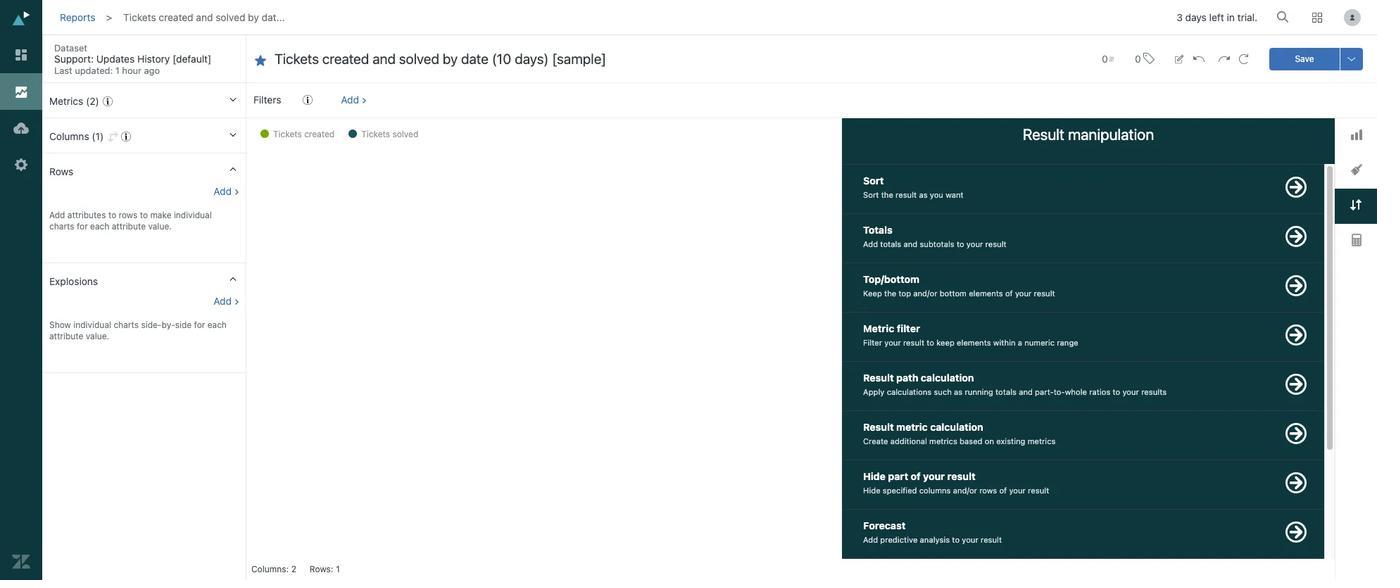Task type: locate. For each thing, give the bounding box(es) containing it.
arrow right3 image
[[1286, 177, 1307, 198], [1286, 226, 1307, 247], [1286, 275, 1307, 296]]

0 left 0 button
[[1102, 52, 1108, 64]]

hide part of your result hide specified columns and/or rows of your result
[[863, 471, 1049, 495]]

2 sort from the top
[[863, 190, 879, 199]]

0 horizontal spatial rows
[[119, 210, 138, 220]]

and inside totals add totals and subtotals to your result
[[904, 239, 918, 248]]

arrow right3 image for forecast
[[1286, 522, 1307, 543]]

0 vertical spatial charts
[[49, 221, 74, 232]]

and/or
[[914, 288, 938, 298], [953, 486, 977, 495]]

calculation inside the result path calculation apply calculations such as running totals and part-to-whole ratios to your results
[[921, 372, 974, 384]]

0 horizontal spatial 1
[[115, 65, 120, 76]]

1 horizontal spatial attribute
[[112, 221, 146, 232]]

1 left hour
[[115, 65, 120, 76]]

created
[[159, 11, 193, 23], [304, 129, 335, 139]]

of up within
[[1006, 288, 1013, 298]]

and
[[196, 11, 213, 23], [904, 239, 918, 248], [1019, 387, 1033, 396]]

1 vertical spatial rows
[[980, 486, 997, 495]]

individual right the show
[[73, 320, 111, 330]]

as inside the result path calculation apply calculations such as running totals and part-to-whole ratios to your results
[[954, 387, 963, 396]]

tickets for tickets created and solved by dat...
[[123, 11, 156, 23]]

charts left side-
[[114, 320, 139, 330]]

0 vertical spatial calculation
[[921, 372, 974, 384]]

2 horizontal spatial tickets
[[361, 129, 390, 139]]

and left the subtotals
[[904, 239, 918, 248]]

1 horizontal spatial each
[[208, 320, 227, 330]]

1 vertical spatial charts
[[114, 320, 139, 330]]

calculation for result metric calculation
[[930, 421, 984, 433]]

0 vertical spatial elements
[[969, 288, 1003, 298]]

created for tickets created and solved by dat...
[[159, 11, 193, 23]]

1 vertical spatial arrow right3 image
[[1286, 226, 1307, 247]]

elements right the bottom
[[969, 288, 1003, 298]]

for
[[77, 221, 88, 232], [194, 320, 205, 330]]

1 horizontal spatial solved
[[393, 129, 419, 139]]

add inside the add attributes to rows to make individual charts for each attribute value.
[[49, 210, 65, 220]]

metric filter filter your result to keep elements within a numeric range
[[863, 323, 1079, 347]]

totals down totals
[[881, 239, 902, 248]]

result left manipulation
[[1023, 125, 1065, 144]]

0 vertical spatial as
[[919, 190, 928, 199]]

0 vertical spatial of
[[1006, 288, 1013, 298]]

1 horizontal spatial 0
[[1135, 52, 1141, 64]]

the inside top/bottom keep the top and/or bottom elements of your result
[[884, 288, 897, 298]]

1 horizontal spatial for
[[194, 320, 205, 330]]

filter
[[897, 323, 920, 335]]

your right analysis
[[962, 535, 979, 544]]

such
[[934, 387, 952, 396]]

and/or right the columns
[[953, 486, 977, 495]]

charts
[[49, 221, 74, 232], [114, 320, 139, 330]]

and left part-
[[1019, 387, 1033, 396]]

1 arrow right3 image from the top
[[1286, 177, 1307, 198]]

combined shape image
[[1351, 164, 1362, 176]]

1 horizontal spatial rows
[[980, 486, 997, 495]]

1 horizontal spatial value.
[[148, 221, 172, 232]]

1 arrow right3 image from the top
[[1286, 325, 1307, 346]]

created for tickets created
[[304, 129, 335, 139]]

(2)
[[86, 95, 99, 107]]

add inside totals add totals and subtotals to your result
[[863, 239, 878, 248]]

open in-app guide image right (1)
[[121, 132, 131, 142]]

2 metrics from the left
[[1028, 436, 1056, 446]]

rows left make at top left
[[119, 210, 138, 220]]

arrow right3 image
[[1286, 325, 1307, 346], [1286, 374, 1307, 395], [1286, 423, 1307, 444], [1286, 473, 1307, 494], [1286, 522, 1307, 543]]

of down the existing
[[1000, 486, 1007, 495]]

for inside the add attributes to rows to make individual charts for each attribute value.
[[77, 221, 88, 232]]

1 right "rows:"
[[336, 564, 340, 575]]

0 vertical spatial attribute
[[112, 221, 146, 232]]

to right the subtotals
[[957, 239, 965, 248]]

additional
[[891, 436, 927, 446]]

result inside the result path calculation apply calculations such as running totals and part-to-whole ratios to your results
[[863, 372, 894, 384]]

1 hide from the top
[[863, 471, 886, 483]]

1 vertical spatial 1
[[336, 564, 340, 575]]

metrics
[[930, 436, 958, 446], [1028, 436, 1056, 446]]

0 horizontal spatial created
[[159, 11, 193, 23]]

metrics (2)
[[49, 95, 99, 107]]

totals
[[881, 239, 902, 248], [996, 387, 1017, 396]]

4 arrow right3 image from the top
[[1286, 473, 1307, 494]]

[default]
[[173, 53, 211, 65]]

result inside totals add totals and subtotals to your result
[[986, 239, 1007, 248]]

trial.
[[1238, 12, 1258, 24]]

0 horizontal spatial open in-app guide image
[[121, 132, 131, 142]]

1 vertical spatial result
[[863, 372, 894, 384]]

arrow right3 image for top/bottom
[[1286, 275, 1307, 296]]

to-
[[1054, 387, 1065, 396]]

arrow right3 image for result metric calculation
[[1286, 423, 1307, 444]]

0 horizontal spatial solved
[[216, 11, 245, 23]]

0 for 0 dropdown button
[[1102, 52, 1108, 64]]

2 0 from the left
[[1135, 52, 1141, 64]]

reports
[[60, 11, 95, 23]]

and up [default]
[[196, 11, 213, 23]]

tickets created
[[273, 129, 335, 139]]

1 vertical spatial and/or
[[953, 486, 977, 495]]

subtotals
[[920, 239, 955, 248]]

0 horizontal spatial tickets
[[123, 11, 156, 23]]

as
[[919, 190, 928, 199], [954, 387, 963, 396]]

3 days left in trial.
[[1177, 12, 1258, 24]]

0 button
[[1129, 44, 1161, 74]]

to right analysis
[[952, 535, 960, 544]]

elements right the keep
[[957, 338, 991, 347]]

0 inside dropdown button
[[1102, 52, 1108, 64]]

0 vertical spatial and/or
[[914, 288, 938, 298]]

individual inside show individual charts side-by-side for each attribute value.
[[73, 320, 111, 330]]

2 horizontal spatial and
[[1019, 387, 1033, 396]]

1 horizontal spatial and
[[904, 239, 918, 248]]

1 vertical spatial each
[[208, 320, 227, 330]]

0 horizontal spatial for
[[77, 221, 88, 232]]

as left you
[[919, 190, 928, 199]]

keep
[[863, 288, 882, 298]]

calculation
[[921, 372, 974, 384], [930, 421, 984, 433]]

0 vertical spatial 1
[[115, 65, 120, 76]]

your up a
[[1015, 288, 1032, 298]]

your right the subtotals
[[967, 239, 983, 248]]

hide left specified
[[863, 486, 881, 495]]

result for result metric calculation create additional metrics based on existing metrics
[[863, 421, 894, 433]]

arrow right14 image
[[234, 46, 246, 58]]

result
[[1023, 125, 1065, 144], [863, 372, 894, 384], [863, 421, 894, 433]]

0 for 0 button
[[1135, 52, 1141, 64]]

as inside 'sort sort the result as you want'
[[919, 190, 928, 199]]

columns
[[49, 130, 89, 142]]

your down metric
[[885, 338, 901, 347]]

individual inside the add attributes to rows to make individual charts for each attribute value.
[[174, 210, 212, 220]]

days
[[1186, 12, 1207, 24]]

reports image
[[12, 82, 30, 101]]

metrics right the existing
[[1028, 436, 1056, 446]]

1 vertical spatial individual
[[73, 320, 111, 330]]

as right "such"
[[954, 387, 963, 396]]

each
[[90, 221, 109, 232], [208, 320, 227, 330]]

1
[[115, 65, 120, 76], [336, 564, 340, 575]]

arrows image
[[1351, 200, 1362, 211]]

1 horizontal spatial and/or
[[953, 486, 977, 495]]

1 vertical spatial for
[[194, 320, 205, 330]]

0 vertical spatial for
[[77, 221, 88, 232]]

each right side
[[208, 320, 227, 330]]

solved
[[216, 11, 245, 23], [393, 129, 419, 139]]

the up totals
[[881, 190, 894, 199]]

filters
[[254, 94, 281, 106]]

part-
[[1035, 387, 1054, 396]]

add
[[341, 94, 359, 106], [214, 185, 232, 197], [49, 210, 65, 220], [863, 239, 878, 248], [214, 295, 232, 307], [863, 535, 878, 544]]

1 horizontal spatial tickets
[[273, 129, 302, 139]]

want
[[946, 190, 964, 199]]

result inside result metric calculation create additional metrics based on existing metrics
[[863, 421, 894, 433]]

save group
[[1270, 48, 1363, 70]]

rows down on
[[980, 486, 997, 495]]

numeric
[[1025, 338, 1055, 347]]

your left results
[[1123, 387, 1139, 396]]

0 horizontal spatial attribute
[[49, 331, 83, 342]]

0 vertical spatial created
[[159, 11, 193, 23]]

1 sort from the top
[[863, 175, 884, 187]]

by-
[[162, 320, 175, 330]]

1 horizontal spatial charts
[[114, 320, 139, 330]]

value. down explosions
[[86, 331, 109, 342]]

of
[[1006, 288, 1013, 298], [911, 471, 921, 483], [1000, 486, 1007, 495]]

0 horizontal spatial value.
[[86, 331, 109, 342]]

rows inside the add attributes to rows to make individual charts for each attribute value.
[[119, 210, 138, 220]]

result inside metric filter filter your result to keep elements within a numeric range
[[903, 338, 925, 347]]

the down top/bottom
[[884, 288, 897, 298]]

0 horizontal spatial totals
[[881, 239, 902, 248]]

save button
[[1270, 48, 1340, 70]]

ago
[[144, 65, 160, 76]]

to inside the forecast add predictive analysis to your result
[[952, 535, 960, 544]]

1 horizontal spatial as
[[954, 387, 963, 396]]

each inside show individual charts side-by-side for each attribute value.
[[208, 320, 227, 330]]

ratios
[[1090, 387, 1111, 396]]

calculation up "such"
[[921, 372, 974, 384]]

to left the keep
[[927, 338, 934, 347]]

hide left part
[[863, 471, 886, 483]]

0 horizontal spatial as
[[919, 190, 928, 199]]

1 vertical spatial totals
[[996, 387, 1017, 396]]

result up apply
[[863, 372, 894, 384]]

2 vertical spatial arrow right3 image
[[1286, 275, 1307, 296]]

1 vertical spatial elements
[[957, 338, 991, 347]]

1 vertical spatial attribute
[[49, 331, 83, 342]]

1 horizontal spatial totals
[[996, 387, 1017, 396]]

value. inside the add attributes to rows to make individual charts for each attribute value.
[[148, 221, 172, 232]]

0 inside button
[[1135, 52, 1141, 64]]

dat...
[[262, 11, 285, 23]]

0 vertical spatial the
[[881, 190, 894, 199]]

1 vertical spatial created
[[304, 129, 335, 139]]

value. down make at top left
[[148, 221, 172, 232]]

1 vertical spatial open in-app guide image
[[121, 132, 131, 142]]

other options image
[[1346, 53, 1358, 64]]

1 vertical spatial and
[[904, 239, 918, 248]]

totals right running on the right bottom of page
[[996, 387, 1017, 396]]

0 vertical spatial hide
[[863, 471, 886, 483]]

tickets
[[123, 11, 156, 23], [273, 129, 302, 139], [361, 129, 390, 139]]

dashboard image
[[12, 46, 30, 64]]

0 vertical spatial totals
[[881, 239, 902, 248]]

your
[[967, 239, 983, 248], [1015, 288, 1032, 298], [885, 338, 901, 347], [1123, 387, 1139, 396], [923, 471, 945, 483], [1009, 486, 1026, 495], [962, 535, 979, 544]]

charts inside show individual charts side-by-side for each attribute value.
[[114, 320, 139, 330]]

for right side
[[194, 320, 205, 330]]

range
[[1057, 338, 1079, 347]]

0 horizontal spatial individual
[[73, 320, 111, 330]]

tickets for tickets created
[[273, 129, 302, 139]]

for down attributes
[[77, 221, 88, 232]]

history
[[137, 53, 170, 65]]

3 arrow right3 image from the top
[[1286, 423, 1307, 444]]

charts down attributes
[[49, 221, 74, 232]]

totals add totals and subtotals to your result
[[863, 224, 1007, 248]]

0 vertical spatial individual
[[174, 210, 212, 220]]

open in-app guide image up tickets created
[[303, 95, 313, 105]]

1 horizontal spatial created
[[304, 129, 335, 139]]

1 0 from the left
[[1102, 52, 1108, 64]]

open in-app guide image
[[303, 95, 313, 105], [121, 132, 131, 142]]

0 vertical spatial each
[[90, 221, 109, 232]]

add inside the forecast add predictive analysis to your result
[[863, 535, 878, 544]]

result
[[896, 190, 917, 199], [986, 239, 1007, 248], [1034, 288, 1055, 298], [903, 338, 925, 347], [948, 471, 976, 483], [1028, 486, 1049, 495], [981, 535, 1002, 544]]

(1)
[[92, 130, 104, 142]]

sort
[[863, 175, 884, 187], [863, 190, 879, 199]]

to inside the result path calculation apply calculations such as running totals and part-to-whole ratios to your results
[[1113, 387, 1121, 396]]

0
[[1102, 52, 1108, 64], [1135, 52, 1141, 64]]

None text field
[[275, 50, 1074, 69]]

1 horizontal spatial individual
[[174, 210, 212, 220]]

0 vertical spatial value.
[[148, 221, 172, 232]]

each inside the add attributes to rows to make individual charts for each attribute value.
[[90, 221, 109, 232]]

0 vertical spatial result
[[1023, 125, 1065, 144]]

result up create
[[863, 421, 894, 433]]

your inside top/bottom keep the top and/or bottom elements of your result
[[1015, 288, 1032, 298]]

result manipulation
[[1023, 125, 1154, 144]]

0 vertical spatial arrow right3 image
[[1286, 177, 1307, 198]]

2 arrow right3 image from the top
[[1286, 374, 1307, 395]]

0 right 0 dropdown button
[[1135, 52, 1141, 64]]

calculation inside result metric calculation create additional metrics based on existing metrics
[[930, 421, 984, 433]]

graph image
[[1351, 129, 1362, 140]]

the inside 'sort sort the result as you want'
[[881, 190, 894, 199]]

to right ratios
[[1113, 387, 1121, 396]]

individual right make at top left
[[174, 210, 212, 220]]

totals inside totals add totals and subtotals to your result
[[881, 239, 902, 248]]

of right part
[[911, 471, 921, 483]]

for inside show individual charts side-by-side for each attribute value.
[[194, 320, 205, 330]]

1 vertical spatial value.
[[86, 331, 109, 342]]

1 vertical spatial the
[[884, 288, 897, 298]]

and/or right the top
[[914, 288, 938, 298]]

to
[[108, 210, 116, 220], [140, 210, 148, 220], [957, 239, 965, 248], [927, 338, 934, 347], [1113, 387, 1121, 396], [952, 535, 960, 544]]

0 vertical spatial and
[[196, 11, 213, 23]]

totals inside the result path calculation apply calculations such as running totals and part-to-whole ratios to your results
[[996, 387, 1017, 396]]

5 arrow right3 image from the top
[[1286, 522, 1307, 543]]

0 vertical spatial sort
[[863, 175, 884, 187]]

1 vertical spatial calculation
[[930, 421, 984, 433]]

left
[[1210, 12, 1224, 24]]

1 vertical spatial as
[[954, 387, 963, 396]]

whole
[[1065, 387, 1087, 396]]

result metric calculation create additional metrics based on existing metrics
[[863, 421, 1056, 446]]

3 arrow right3 image from the top
[[1286, 275, 1307, 296]]

rows
[[119, 210, 138, 220], [980, 486, 997, 495]]

result inside top/bottom keep the top and/or bottom elements of your result
[[1034, 288, 1055, 298]]

on
[[985, 436, 994, 446]]

2 vertical spatial and
[[1019, 387, 1033, 396]]

0 horizontal spatial charts
[[49, 221, 74, 232]]

0 horizontal spatial 0
[[1102, 52, 1108, 64]]

0 horizontal spatial and/or
[[914, 288, 938, 298]]

top
[[899, 288, 911, 298]]

tickets solved
[[361, 129, 419, 139]]

1 vertical spatial hide
[[863, 486, 881, 495]]

2 arrow right3 image from the top
[[1286, 226, 1307, 247]]

0 vertical spatial open in-app guide image
[[303, 95, 313, 105]]

1 vertical spatial solved
[[393, 129, 419, 139]]

arrow right3 image for metric filter
[[1286, 325, 1307, 346]]

calculation up based
[[930, 421, 984, 433]]

1 horizontal spatial metrics
[[1028, 436, 1056, 446]]

0 horizontal spatial each
[[90, 221, 109, 232]]

2 vertical spatial result
[[863, 421, 894, 433]]

rows inside hide part of your result hide specified columns and/or rows of your result
[[980, 486, 997, 495]]

0 vertical spatial rows
[[119, 210, 138, 220]]

1 vertical spatial sort
[[863, 190, 879, 199]]

and/or inside hide part of your result hide specified columns and/or rows of your result
[[953, 486, 977, 495]]

keep
[[937, 338, 955, 347]]

metrics left based
[[930, 436, 958, 446]]

each down attributes
[[90, 221, 109, 232]]

0 horizontal spatial metrics
[[930, 436, 958, 446]]

attribute inside the add attributes to rows to make individual charts for each attribute value.
[[112, 221, 146, 232]]



Task type: describe. For each thing, give the bounding box(es) containing it.
updates
[[96, 53, 135, 65]]

dataset support: updates history [default] last updated: 1 hour ago
[[54, 42, 211, 76]]

updated:
[[75, 65, 113, 76]]

sort sort the result as you want
[[863, 175, 964, 199]]

arrow right3 image for totals
[[1286, 226, 1307, 247]]

elements inside metric filter filter your result to keep elements within a numeric range
[[957, 338, 991, 347]]

calc image
[[1352, 234, 1362, 247]]

open in-app guide image
[[103, 96, 113, 106]]

admin image
[[12, 156, 30, 174]]

forecast
[[863, 520, 906, 532]]

tickets created and solved by dat...
[[123, 11, 285, 23]]

add attributes to rows to make individual charts for each attribute value.
[[49, 210, 212, 232]]

filter
[[863, 338, 882, 347]]

show individual charts side-by-side for each attribute value.
[[49, 320, 227, 342]]

columns:
[[251, 564, 289, 575]]

arrow right3 image for sort
[[1286, 177, 1307, 198]]

predictive
[[881, 535, 918, 544]]

bottom
[[940, 288, 967, 298]]

0 horizontal spatial and
[[196, 11, 213, 23]]

top/bottom
[[863, 274, 920, 285]]

your inside totals add totals and subtotals to your result
[[967, 239, 983, 248]]

your inside the result path calculation apply calculations such as running totals and part-to-whole ratios to your results
[[1123, 387, 1139, 396]]

the for top/bottom
[[884, 288, 897, 298]]

tickets for tickets solved
[[361, 129, 390, 139]]

arrow right3 image for result path calculation
[[1286, 374, 1307, 395]]

to inside totals add totals and subtotals to your result
[[957, 239, 965, 248]]

1 horizontal spatial open in-app guide image
[[303, 95, 313, 105]]

elements inside top/bottom keep the top and/or bottom elements of your result
[[969, 288, 1003, 298]]

2 hide from the top
[[863, 486, 881, 495]]

rows: 1
[[310, 564, 340, 575]]

columns: 2
[[251, 564, 297, 575]]

forecast add predictive analysis to your result
[[863, 520, 1002, 544]]

make
[[150, 210, 171, 220]]

result inside the forecast add predictive analysis to your result
[[981, 535, 1002, 544]]

of inside top/bottom keep the top and/or bottom elements of your result
[[1006, 288, 1013, 298]]

based
[[960, 436, 983, 446]]

a
[[1018, 338, 1022, 347]]

side-
[[141, 320, 162, 330]]

your inside metric filter filter your result to keep elements within a numeric range
[[885, 338, 901, 347]]

to left make at top left
[[140, 210, 148, 220]]

and/or inside top/bottom keep the top and/or bottom elements of your result
[[914, 288, 938, 298]]

explosions
[[49, 275, 98, 287]]

arrow right3 image for hide part of your result
[[1286, 473, 1307, 494]]

path
[[897, 372, 919, 384]]

zendesk image
[[12, 553, 30, 571]]

attributes
[[67, 210, 106, 220]]

attribute inside show individual charts side-by-side for each attribute value.
[[49, 331, 83, 342]]

existing
[[997, 436, 1026, 446]]

totals
[[863, 224, 893, 236]]

2
[[291, 564, 297, 575]]

zendesk products image
[[1313, 13, 1323, 23]]

side
[[175, 320, 192, 330]]

rows
[[49, 165, 73, 177]]

columns (1)
[[49, 130, 104, 142]]

datasets image
[[12, 119, 30, 137]]

last
[[54, 65, 72, 76]]

dataset
[[54, 42, 87, 54]]

analysis
[[920, 535, 950, 544]]

0 button
[[1096, 45, 1120, 73]]

1 metrics from the left
[[930, 436, 958, 446]]

calculations
[[887, 387, 932, 396]]

and inside the result path calculation apply calculations such as running totals and part-to-whole ratios to your results
[[1019, 387, 1033, 396]]

1 horizontal spatial 1
[[336, 564, 340, 575]]

hour
[[122, 65, 142, 76]]

the for sort
[[881, 190, 894, 199]]

save
[[1295, 53, 1314, 64]]

metric
[[897, 421, 928, 433]]

to inside metric filter filter your result to keep elements within a numeric range
[[927, 338, 934, 347]]

0 vertical spatial solved
[[216, 11, 245, 23]]

apply
[[863, 387, 885, 396]]

charts inside the add attributes to rows to make individual charts for each attribute value.
[[49, 221, 74, 232]]

1 inside 'dataset support: updates history [default] last updated: 1 hour ago'
[[115, 65, 120, 76]]

value. inside show individual charts side-by-side for each attribute value.
[[86, 331, 109, 342]]

you
[[930, 190, 944, 199]]

results
[[1142, 387, 1167, 396]]

your inside the forecast add predictive analysis to your result
[[962, 535, 979, 544]]

specified
[[883, 486, 917, 495]]

to right attributes
[[108, 210, 116, 220]]

result for result manipulation
[[1023, 125, 1065, 144]]

result for result path calculation apply calculations such as running totals and part-to-whole ratios to your results
[[863, 372, 894, 384]]

running
[[965, 387, 994, 396]]

your up the columns
[[923, 471, 945, 483]]

manipulation
[[1068, 125, 1154, 144]]

metric
[[863, 323, 895, 335]]

within
[[993, 338, 1016, 347]]

metrics
[[49, 95, 83, 107]]

your down the existing
[[1009, 486, 1026, 495]]

result inside 'sort sort the result as you want'
[[896, 190, 917, 199]]

create
[[863, 436, 888, 446]]

rows:
[[310, 564, 333, 575]]

Search... field
[[1280, 6, 1294, 27]]

3
[[1177, 12, 1183, 24]]

calculation for result path calculation
[[921, 372, 974, 384]]

2 vertical spatial of
[[1000, 486, 1007, 495]]

in
[[1227, 12, 1235, 24]]

1 vertical spatial of
[[911, 471, 921, 483]]

by
[[248, 11, 259, 23]]

result path calculation apply calculations such as running totals and part-to-whole ratios to your results
[[863, 372, 1167, 396]]

show
[[49, 320, 71, 330]]

top/bottom keep the top and/or bottom elements of your result
[[863, 274, 1055, 298]]

part
[[888, 471, 909, 483]]

support:
[[54, 53, 94, 65]]

columns
[[919, 486, 951, 495]]



Task type: vqa. For each thing, say whether or not it's contained in the screenshot.


